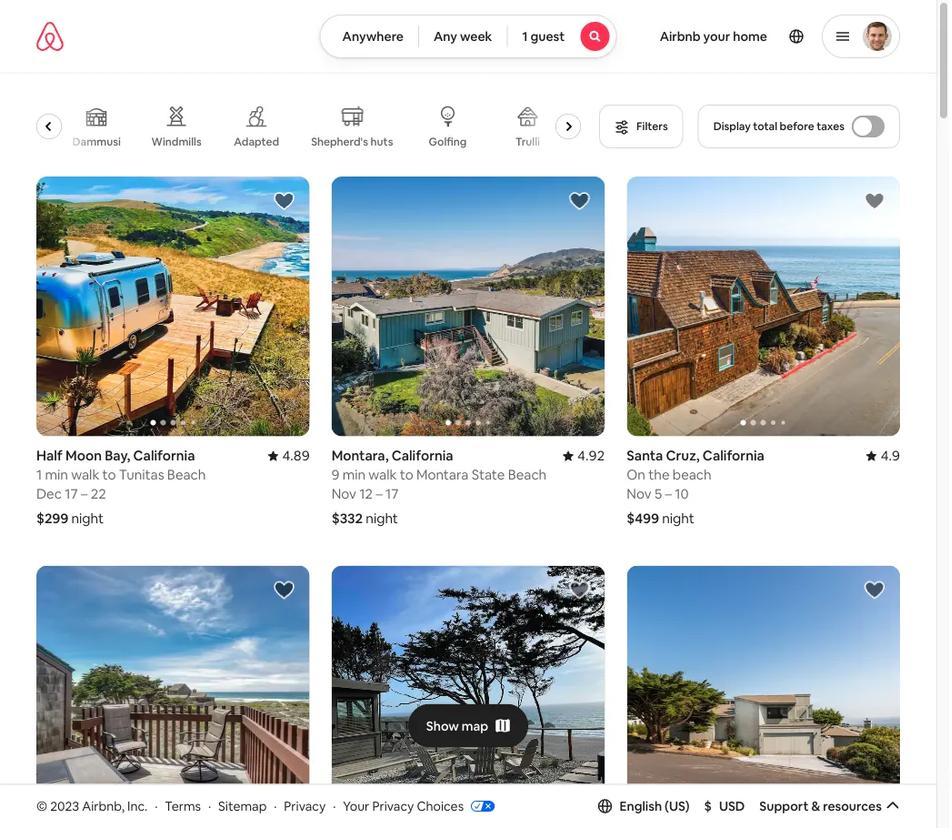 Task type: describe. For each thing, give the bounding box(es) containing it.
santa
[[627, 447, 664, 465]]

home
[[734, 28, 768, 45]]

1 · from the left
[[155, 798, 158, 814]]

any
[[434, 28, 458, 45]]

california inside montara, california 9 min walk to montara state beach nov 12 – 17 $332 night
[[392, 447, 454, 465]]

4.9
[[881, 447, 901, 465]]

montara,
[[332, 447, 389, 465]]

sitemap
[[218, 798, 267, 814]]

5
[[655, 485, 663, 503]]

show map
[[427, 718, 489, 734]]

4.92 out of 5 average rating image
[[563, 447, 605, 465]]

state
[[472, 466, 505, 484]]

shepherd's
[[312, 134, 369, 149]]

taxes
[[817, 119, 845, 133]]

display
[[714, 119, 751, 133]]

$
[[705, 798, 712, 814]]

moon
[[66, 447, 102, 465]]

$332
[[332, 510, 363, 527]]

1 inside half moon bay, california 1 min walk to tunitas beach dec 17 – 22 $299 night
[[36, 466, 42, 484]]

windmills
[[152, 135, 202, 149]]

map
[[462, 718, 489, 734]]

nov inside santa cruz, california on the beach nov 5 – 10 $499 night
[[627, 485, 652, 503]]

show map button
[[408, 704, 529, 748]]

– inside half moon bay, california 1 min walk to tunitas beach dec 17 – 22 $299 night
[[81, 485, 88, 503]]

(us)
[[665, 798, 690, 814]]

total
[[754, 119, 778, 133]]

terms link
[[165, 798, 201, 814]]

guest
[[531, 28, 565, 45]]

santa cruz, california on the beach nov 5 – 10 $499 night
[[627, 447, 765, 527]]

add to wishlist: santa cruz, california image
[[864, 190, 886, 212]]

1 privacy from the left
[[284, 798, 326, 814]]

trulli
[[516, 135, 541, 149]]

half
[[36, 447, 63, 465]]

4 · from the left
[[333, 798, 336, 814]]

any week button
[[419, 15, 508, 58]]

support & resources
[[760, 798, 883, 814]]

california inside santa cruz, california on the beach nov 5 – 10 $499 night
[[703, 447, 765, 465]]

to inside half moon bay, california 1 min walk to tunitas beach dec 17 – 22 $299 night
[[102, 466, 116, 484]]

9
[[332, 466, 340, 484]]

night inside santa cruz, california on the beach nov 5 – 10 $499 night
[[663, 510, 695, 527]]

filters
[[637, 119, 669, 133]]

montara
[[417, 466, 469, 484]]

tunitas
[[119, 466, 164, 484]]

english (us) button
[[598, 798, 690, 814]]

golfing
[[430, 135, 468, 149]]

resources
[[824, 798, 883, 814]]

walk inside montara, california 9 min walk to montara state beach nov 12 – 17 $332 night
[[369, 466, 397, 484]]

cruz,
[[667, 447, 700, 465]]

10
[[675, 485, 689, 503]]

dammusi
[[73, 135, 121, 149]]

3 · from the left
[[274, 798, 277, 814]]

17 inside montara, california 9 min walk to montara state beach nov 12 – 17 $332 night
[[386, 485, 399, 503]]

any week
[[434, 28, 493, 45]]

night inside half moon bay, california 1 min walk to tunitas beach dec 17 – 22 $299 night
[[71, 510, 104, 527]]

walk inside half moon bay, california 1 min walk to tunitas beach dec 17 – 22 $299 night
[[71, 466, 99, 484]]

nov inside montara, california 9 min walk to montara state beach nov 12 – 17 $332 night
[[332, 485, 357, 503]]



Task type: locate. For each thing, give the bounding box(es) containing it.
beach
[[673, 466, 712, 484]]

· left the your
[[333, 798, 336, 814]]

airbnb your home
[[660, 28, 768, 45]]

1 walk from the left
[[71, 466, 99, 484]]

california up montara
[[392, 447, 454, 465]]

0 horizontal spatial to
[[102, 466, 116, 484]]

group containing shepherd's huts
[[0, 91, 589, 162]]

filters button
[[600, 105, 684, 148]]

min inside half moon bay, california 1 min walk to tunitas beach dec 17 – 22 $299 night
[[45, 466, 68, 484]]

shepherd's huts
[[312, 134, 394, 149]]

add to wishlist: montara, california image
[[569, 190, 591, 212]]

group
[[0, 91, 589, 162], [36, 177, 310, 436], [332, 177, 605, 436], [627, 177, 901, 436], [36, 566, 310, 826], [332, 566, 605, 826], [627, 566, 901, 826]]

your
[[704, 28, 731, 45]]

beach right tunitas in the bottom left of the page
[[167, 466, 206, 484]]

display total before taxes button
[[699, 105, 901, 148]]

night
[[71, 510, 104, 527], [366, 510, 398, 527], [663, 510, 695, 527]]

4.89 out of 5 average rating image
[[268, 447, 310, 465]]

before
[[780, 119, 815, 133]]

bay,
[[105, 447, 130, 465]]

1 inside button
[[523, 28, 528, 45]]

choices
[[417, 798, 464, 814]]

nov left 5
[[627, 485, 652, 503]]

0 horizontal spatial –
[[81, 485, 88, 503]]

© 2023 airbnb, inc. ·
[[36, 798, 158, 814]]

add to wishlist: moss landing, california image
[[274, 579, 295, 601]]

– left "22" at bottom
[[81, 485, 88, 503]]

2 nov from the left
[[627, 485, 652, 503]]

privacy left the your
[[284, 798, 326, 814]]

0 horizontal spatial nov
[[332, 485, 357, 503]]

–
[[81, 485, 88, 503], [376, 485, 383, 503], [666, 485, 672, 503]]

$499
[[627, 510, 660, 527]]

airbnb,
[[82, 798, 125, 814]]

1 horizontal spatial beach
[[508, 466, 547, 484]]

to down bay,
[[102, 466, 116, 484]]

None search field
[[320, 15, 617, 58]]

california
[[133, 447, 195, 465], [392, 447, 454, 465], [703, 447, 765, 465]]

nov down '9'
[[332, 485, 357, 503]]

·
[[155, 798, 158, 814], [208, 798, 211, 814], [274, 798, 277, 814], [333, 798, 336, 814]]

0 horizontal spatial 1
[[36, 466, 42, 484]]

3 night from the left
[[663, 510, 695, 527]]

add to wishlist: half moon bay, california image
[[274, 190, 295, 212]]

walk down moon
[[71, 466, 99, 484]]

your privacy choices
[[343, 798, 464, 814]]

2 horizontal spatial night
[[663, 510, 695, 527]]

min right '9'
[[343, 466, 366, 484]]

0 horizontal spatial walk
[[71, 466, 99, 484]]

half moon bay, california 1 min walk to tunitas beach dec 17 – 22 $299 night
[[36, 447, 206, 527]]

2 privacy from the left
[[373, 798, 414, 814]]

0 horizontal spatial min
[[45, 466, 68, 484]]

adapted
[[235, 135, 280, 149]]

0 vertical spatial 1
[[523, 28, 528, 45]]

2 beach from the left
[[508, 466, 547, 484]]

california up beach
[[703, 447, 765, 465]]

1 – from the left
[[81, 485, 88, 503]]

1 guest button
[[507, 15, 617, 58]]

1 nov from the left
[[332, 485, 357, 503]]

2 · from the left
[[208, 798, 211, 814]]

privacy inside your privacy choices link
[[373, 798, 414, 814]]

profile element
[[639, 0, 901, 73]]

17 right dec
[[65, 485, 78, 503]]

show
[[427, 718, 459, 734]]

1 min from the left
[[45, 466, 68, 484]]

1 vertical spatial 1
[[36, 466, 42, 484]]

2 horizontal spatial –
[[666, 485, 672, 503]]

night down 10 at right
[[663, 510, 695, 527]]

terms
[[165, 798, 201, 814]]

3 – from the left
[[666, 485, 672, 503]]

night down "22" at bottom
[[71, 510, 104, 527]]

1 horizontal spatial nov
[[627, 485, 652, 503]]

1 horizontal spatial california
[[392, 447, 454, 465]]

airbnb your home link
[[649, 17, 779, 56]]

2 to from the left
[[400, 466, 414, 484]]

on
[[627, 466, 646, 484]]

privacy
[[284, 798, 326, 814], [373, 798, 414, 814]]

· left privacy link
[[274, 798, 277, 814]]

1 horizontal spatial –
[[376, 485, 383, 503]]

your
[[343, 798, 370, 814]]

nov
[[332, 485, 357, 503], [627, 485, 652, 503]]

0 horizontal spatial night
[[71, 510, 104, 527]]

1 to from the left
[[102, 466, 116, 484]]

min down half
[[45, 466, 68, 484]]

1 left guest
[[523, 28, 528, 45]]

airbnb
[[660, 28, 701, 45]]

17 right "12"
[[386, 485, 399, 503]]

to left montara
[[400, 466, 414, 484]]

add to wishlist: bodega bay, california image
[[569, 579, 591, 601], [864, 579, 886, 601]]

2 – from the left
[[376, 485, 383, 503]]

beach right state
[[508, 466, 547, 484]]

4.89
[[282, 447, 310, 465]]

1 horizontal spatial night
[[366, 510, 398, 527]]

usd
[[720, 798, 746, 814]]

min inside montara, california 9 min walk to montara state beach nov 12 – 17 $332 night
[[343, 466, 366, 484]]

4.92
[[578, 447, 605, 465]]

none search field containing anywhere
[[320, 15, 617, 58]]

anywhere
[[343, 28, 404, 45]]

walk up "12"
[[369, 466, 397, 484]]

$ usd
[[705, 798, 746, 814]]

17 inside half moon bay, california 1 min walk to tunitas beach dec 17 – 22 $299 night
[[65, 485, 78, 503]]

your privacy choices link
[[343, 798, 495, 815]]

1 add to wishlist: bodega bay, california image from the left
[[569, 579, 591, 601]]

night inside montara, california 9 min walk to montara state beach nov 12 – 17 $332 night
[[366, 510, 398, 527]]

to
[[102, 466, 116, 484], [400, 466, 414, 484]]

2 california from the left
[[392, 447, 454, 465]]

night down "12"
[[366, 510, 398, 527]]

2 horizontal spatial california
[[703, 447, 765, 465]]

· right the terms "link"
[[208, 798, 211, 814]]

privacy link
[[284, 798, 326, 814]]

1 horizontal spatial 17
[[386, 485, 399, 503]]

1 horizontal spatial 1
[[523, 28, 528, 45]]

3 california from the left
[[703, 447, 765, 465]]

1 horizontal spatial walk
[[369, 466, 397, 484]]

support & resources button
[[760, 798, 901, 814]]

1 night from the left
[[71, 510, 104, 527]]

0 horizontal spatial add to wishlist: bodega bay, california image
[[569, 579, 591, 601]]

– right "12"
[[376, 485, 383, 503]]

2 min from the left
[[343, 466, 366, 484]]

inc.
[[127, 798, 148, 814]]

english
[[620, 798, 663, 814]]

17
[[65, 485, 78, 503], [386, 485, 399, 503]]

$299
[[36, 510, 68, 527]]

dec
[[36, 485, 62, 503]]

2 17 from the left
[[386, 485, 399, 503]]

12
[[360, 485, 373, 503]]

anywhere button
[[320, 15, 419, 58]]

1 up dec
[[36, 466, 42, 484]]

– right 5
[[666, 485, 672, 503]]

1 horizontal spatial add to wishlist: bodega bay, california image
[[864, 579, 886, 601]]

2 add to wishlist: bodega bay, california image from the left
[[864, 579, 886, 601]]

1 horizontal spatial min
[[343, 466, 366, 484]]

22
[[91, 485, 106, 503]]

walk
[[71, 466, 99, 484], [369, 466, 397, 484]]

– inside santa cruz, california on the beach nov 5 – 10 $499 night
[[666, 485, 672, 503]]

0 horizontal spatial privacy
[[284, 798, 326, 814]]

0 horizontal spatial california
[[133, 447, 195, 465]]

beach inside montara, california 9 min walk to montara state beach nov 12 – 17 $332 night
[[508, 466, 547, 484]]

california up tunitas in the bottom left of the page
[[133, 447, 195, 465]]

1 guest
[[523, 28, 565, 45]]

beach
[[167, 466, 206, 484], [508, 466, 547, 484]]

0 horizontal spatial beach
[[167, 466, 206, 484]]

2023
[[50, 798, 79, 814]]

sitemap link
[[218, 798, 267, 814]]

montara, california 9 min walk to montara state beach nov 12 – 17 $332 night
[[332, 447, 547, 527]]

1
[[523, 28, 528, 45], [36, 466, 42, 484]]

privacy right the your
[[373, 798, 414, 814]]

2 night from the left
[[366, 510, 398, 527]]

©
[[36, 798, 47, 814]]

1 horizontal spatial privacy
[[373, 798, 414, 814]]

beach inside half moon bay, california 1 min walk to tunitas beach dec 17 – 22 $299 night
[[167, 466, 206, 484]]

&
[[812, 798, 821, 814]]

2 walk from the left
[[369, 466, 397, 484]]

terms · sitemap · privacy
[[165, 798, 326, 814]]

0 horizontal spatial 17
[[65, 485, 78, 503]]

the
[[649, 466, 670, 484]]

1 horizontal spatial to
[[400, 466, 414, 484]]

california inside half moon bay, california 1 min walk to tunitas beach dec 17 – 22 $299 night
[[133, 447, 195, 465]]

english (us)
[[620, 798, 690, 814]]

– inside montara, california 9 min walk to montara state beach nov 12 – 17 $332 night
[[376, 485, 383, 503]]

min
[[45, 466, 68, 484], [343, 466, 366, 484]]

1 beach from the left
[[167, 466, 206, 484]]

to inside montara, california 9 min walk to montara state beach nov 12 – 17 $332 night
[[400, 466, 414, 484]]

week
[[460, 28, 493, 45]]

display total before taxes
[[714, 119, 845, 133]]

· right inc.
[[155, 798, 158, 814]]

1 17 from the left
[[65, 485, 78, 503]]

1 california from the left
[[133, 447, 195, 465]]

huts
[[371, 134, 394, 149]]

support
[[760, 798, 809, 814]]

4.9 out of 5 average rating image
[[867, 447, 901, 465]]



Task type: vqa. For each thing, say whether or not it's contained in the screenshot.
The Branch,
no



